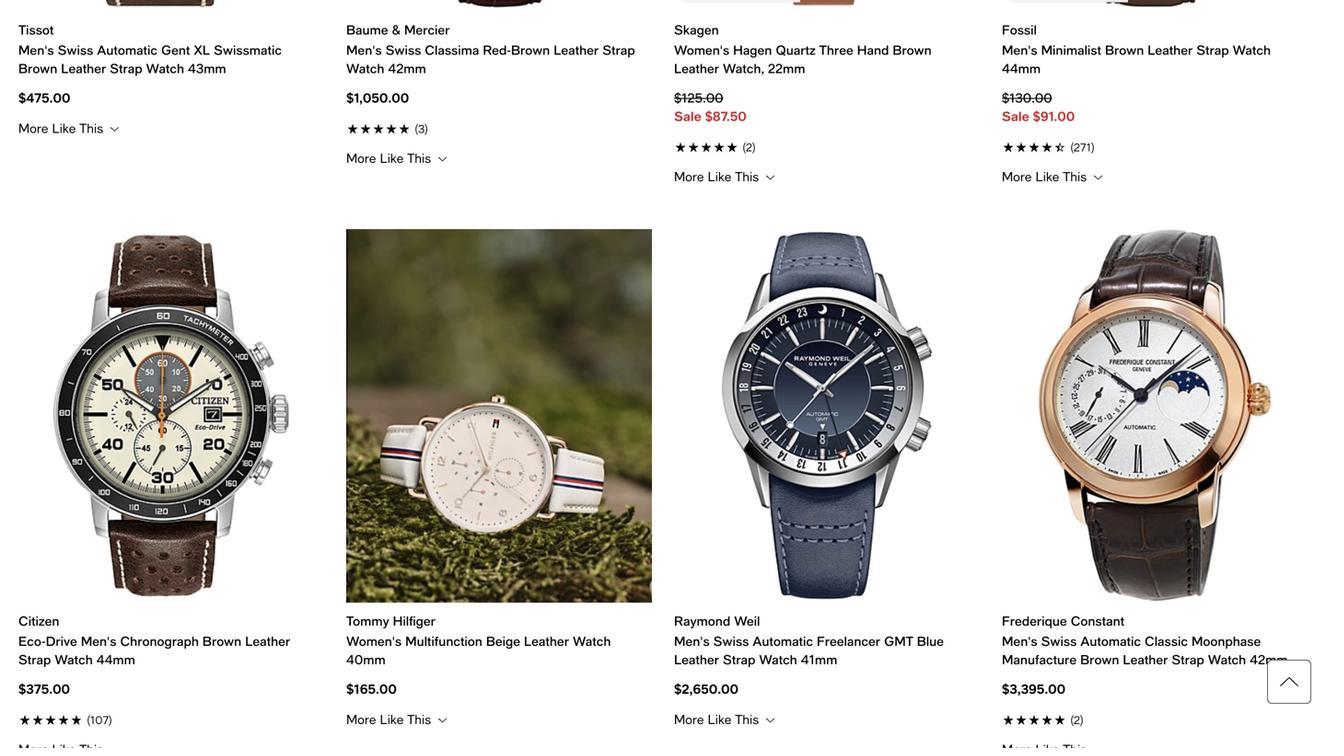 Task type: vqa. For each thing, say whether or not it's contained in the screenshot.
eco-drive men's chronograph brown leather strap watch 44mm group
yes



Task type: describe. For each thing, give the bounding box(es) containing it.
quartz
[[776, 42, 816, 57]]

$375.00
[[18, 682, 70, 697]]

men's minimalist brown leather strap watch 44mm group
[[1002, 0, 1308, 185]]

4.7103 out of 5 rating with 107 reviews image
[[18, 710, 324, 729]]

men's inside citizen eco-drive men's chronograph brown leather strap watch 44mm
[[81, 634, 116, 649]]

moonphase
[[1192, 634, 1261, 649]]

hagen
[[733, 42, 772, 57]]

more inside men's minimalist brown leather strap watch 44mm group
[[1002, 169, 1032, 184]]

frederique
[[1002, 614, 1067, 629]]

$130.00 sale $91.00
[[1002, 90, 1075, 124]]

chronograph
[[120, 634, 199, 649]]

$91.00
[[1033, 109, 1075, 124]]

brown inside the frederique constant men's swiss automatic classic moonphase manufacture brown leather strap watch 42mm
[[1081, 653, 1119, 668]]

baume & mercier men's swiss classima red-brown leather strap watch 42mm
[[346, 22, 635, 76]]

(271)
[[1070, 141, 1095, 154]]

swiss inside tissot men's swiss automatic gent xl swissmatic brown leather strap watch 43mm
[[58, 42, 93, 57]]

$130.00
[[1002, 90, 1052, 105]]

classima
[[425, 42, 479, 57]]

like inside women's multifunction beige leather watch 40mm group
[[380, 712, 404, 728]]

scroll to top image
[[1267, 660, 1312, 705]]

mercier
[[404, 22, 450, 37]]

automatic for raymond
[[753, 634, 813, 649]]

women's inside skagen women's hagen quartz three hand brown leather watch, 22mm
[[674, 42, 730, 57]]

gent
[[161, 42, 190, 57]]

hilfiger
[[393, 614, 436, 629]]

watch inside tissot men's swiss automatic gent xl swissmatic brown leather strap watch 43mm
[[146, 61, 184, 76]]

44mm inside 'fossil men's minimalist brown leather strap watch 44mm'
[[1002, 61, 1041, 76]]

leather inside 'fossil men's minimalist brown leather strap watch 44mm'
[[1148, 42, 1193, 57]]

watch inside raymond weil men's swiss automatic freelancer gmt blue leather strap watch 41mm
[[759, 653, 797, 668]]

xl
[[194, 42, 210, 57]]

leather inside tommy hilfiger women's multifunction beige leather watch 40mm
[[524, 634, 569, 649]]

men's inside baume & mercier men's swiss classima red-brown leather strap watch 42mm
[[346, 42, 382, 57]]

skagen
[[674, 22, 719, 37]]

watch inside citizen eco-drive men's chronograph brown leather strap watch 44mm
[[55, 653, 93, 668]]

(107)
[[87, 714, 112, 727]]

citizen
[[18, 614, 59, 629]]

(2) for watch,
[[742, 141, 756, 154]]

weil
[[734, 614, 760, 629]]

5 out of 5 rating with 2 reviews image for leather
[[1002, 710, 1308, 729]]

tissot
[[18, 22, 54, 37]]

like inside women's hagen quartz three hand brown leather watch, 22mm group
[[708, 169, 732, 184]]

beige
[[486, 634, 520, 649]]

$125.00
[[674, 90, 723, 105]]

brown inside 'fossil men's minimalist brown leather strap watch 44mm'
[[1105, 42, 1144, 57]]

brown inside skagen women's hagen quartz three hand brown leather watch, 22mm
[[893, 42, 932, 57]]

like inside men's swiss automatic freelancer gmt blue leather strap watch 41mm group
[[708, 712, 732, 728]]

like inside men's swiss automatic gent xl swissmatic brown leather strap watch 43mm group
[[52, 121, 76, 136]]

freelancer
[[817, 634, 881, 649]]

more like this inside men's swiss classima red-brown leather strap watch 42mm group
[[346, 151, 435, 166]]

this inside men's swiss automatic gent xl swissmatic brown leather strap watch 43mm group
[[79, 121, 103, 136]]

drive
[[46, 634, 77, 649]]

like inside men's minimalist brown leather strap watch 44mm group
[[1036, 169, 1059, 184]]

tissot men's swiss automatic gent xl swissmatic brown leather strap watch 43mm
[[18, 22, 282, 76]]

watch inside the frederique constant men's swiss automatic classic moonphase manufacture brown leather strap watch 42mm
[[1208, 653, 1246, 668]]

strap inside baume & mercier men's swiss classima red-brown leather strap watch 42mm
[[603, 42, 635, 57]]

43mm
[[188, 61, 226, 76]]

leather inside citizen eco-drive men's chronograph brown leather strap watch 44mm
[[245, 634, 290, 649]]

more like this inside men's swiss automatic freelancer gmt blue leather strap watch 41mm group
[[674, 712, 763, 728]]

raymond
[[674, 614, 731, 629]]

44mm inside citizen eco-drive men's chronograph brown leather strap watch 44mm
[[96, 653, 135, 668]]

women's multifunction beige leather watch 40mm group
[[346, 229, 652, 729]]

skagen women's hagen quartz three hand brown leather watch, 22mm
[[674, 22, 932, 76]]

men's inside the frederique constant men's swiss automatic classic moonphase manufacture brown leather strap watch 42mm
[[1002, 634, 1038, 649]]

watch inside 'fossil men's minimalist brown leather strap watch 44mm'
[[1233, 42, 1271, 57]]

strap inside 'fossil men's minimalist brown leather strap watch 44mm'
[[1197, 42, 1229, 57]]

strap inside raymond weil men's swiss automatic freelancer gmt blue leather strap watch 41mm
[[723, 653, 756, 668]]

men's swiss automatic gent xl swissmatic brown leather strap watch 43mm group
[[18, 0, 324, 137]]

blue
[[917, 634, 944, 649]]

$3,395.00
[[1002, 682, 1066, 697]]

brown inside baume & mercier men's swiss classima red-brown leather strap watch 42mm
[[511, 42, 550, 57]]

men's inside raymond weil men's swiss automatic freelancer gmt blue leather strap watch 41mm
[[674, 634, 710, 649]]

constant
[[1071, 614, 1125, 629]]

$475.00
[[18, 90, 70, 105]]

40mm
[[346, 653, 386, 668]]

leather inside raymond weil men's swiss automatic freelancer gmt blue leather strap watch 41mm
[[674, 653, 719, 668]]

minimalist
[[1041, 42, 1102, 57]]



Task type: locate. For each thing, give the bounding box(es) containing it.
1 vertical spatial (2)
[[1070, 714, 1084, 727]]

0 horizontal spatial automatic
[[97, 42, 157, 57]]

automatic
[[97, 42, 157, 57], [753, 634, 813, 649], [1081, 634, 1141, 649]]

0 horizontal spatial 5 out of 5 rating with 2 reviews image
[[674, 137, 980, 156]]

strap inside the frederique constant men's swiss automatic classic moonphase manufacture brown leather strap watch 42mm
[[1172, 653, 1205, 668]]

automatic inside raymond weil men's swiss automatic freelancer gmt blue leather strap watch 41mm
[[753, 634, 813, 649]]

44mm down chronograph
[[96, 653, 135, 668]]

more inside men's swiss automatic freelancer gmt blue leather strap watch 41mm group
[[674, 712, 704, 728]]

eco-
[[18, 634, 46, 649]]

0 horizontal spatial sale
[[674, 109, 702, 124]]

more like this inside women's multifunction beige leather watch 40mm group
[[346, 712, 435, 728]]

0 vertical spatial 44mm
[[1002, 61, 1041, 76]]

$125.00 sale $87.50
[[674, 90, 747, 124]]

1 vertical spatial 5 out of 5 rating with 2 reviews image
[[1002, 710, 1308, 729]]

sale down $130.00
[[1002, 109, 1030, 124]]

more down $125.00 sale $87.50
[[674, 169, 704, 184]]

swiss inside raymond weil men's swiss automatic freelancer gmt blue leather strap watch 41mm
[[713, 634, 749, 649]]

more like this down the $475.00
[[18, 121, 107, 136]]

men's inside tissot men's swiss automatic gent xl swissmatic brown leather strap watch 43mm
[[18, 42, 54, 57]]

watch inside baume & mercier men's swiss classima red-brown leather strap watch 42mm
[[346, 61, 384, 76]]

brown inside citizen eco-drive men's chronograph brown leather strap watch 44mm
[[203, 634, 242, 649]]

more inside men's swiss classima red-brown leather strap watch 42mm group
[[346, 151, 376, 166]]

brown down constant
[[1081, 653, 1119, 668]]

swiss inside the frederique constant men's swiss automatic classic moonphase manufacture brown leather strap watch 42mm
[[1041, 634, 1077, 649]]

0 horizontal spatial (2)
[[742, 141, 756, 154]]

$1,050.00
[[346, 90, 409, 105]]

gmt
[[884, 634, 913, 649]]

swiss
[[58, 42, 93, 57], [386, 42, 421, 57], [713, 634, 749, 649], [1041, 634, 1077, 649]]

1 horizontal spatial (2)
[[1070, 714, 1084, 727]]

more like this inside women's hagen quartz three hand brown leather watch, 22mm group
[[674, 169, 763, 184]]

tommy
[[346, 614, 389, 629]]

leather inside skagen women's hagen quartz three hand brown leather watch, 22mm
[[674, 61, 719, 76]]

swiss down the weil
[[713, 634, 749, 649]]

this inside men's swiss automatic freelancer gmt blue leather strap watch 41mm group
[[735, 712, 759, 728]]

more like this down the (3)
[[346, 151, 435, 166]]

(2) inside the men's swiss automatic classic moonphase manufacture brown leather strap watch 42mm group
[[1070, 714, 1084, 727]]

more down $1,050.00
[[346, 151, 376, 166]]

more like this down "(271)"
[[1002, 169, 1091, 184]]

5 out of 5 rating with 2 reviews image down classic
[[1002, 710, 1308, 729]]

more down $130.00 sale $91.00
[[1002, 169, 1032, 184]]

manufacture
[[1002, 653, 1077, 668]]

42mm inside the frederique constant men's swiss automatic classic moonphase manufacture brown leather strap watch 42mm
[[1250, 653, 1288, 668]]

brown right the hand
[[893, 42, 932, 57]]

red-
[[483, 42, 511, 57]]

sale down the $125.00
[[674, 109, 702, 124]]

men's swiss automatic classic moonphase manufacture brown leather strap watch 42mm group
[[1002, 229, 1308, 749]]

watch inside tommy hilfiger women's multifunction beige leather watch 40mm
[[573, 634, 611, 649]]

raymond weil men's swiss automatic freelancer gmt blue leather strap watch 41mm
[[674, 614, 944, 668]]

swiss up the $475.00
[[58, 42, 93, 57]]

0 horizontal spatial women's
[[346, 634, 402, 649]]

swiss up manufacture
[[1041, 634, 1077, 649]]

1 horizontal spatial automatic
[[753, 634, 813, 649]]

like inside men's swiss classima red-brown leather strap watch 42mm group
[[380, 151, 404, 166]]

more inside women's multifunction beige leather watch 40mm group
[[346, 712, 376, 728]]

this inside men's swiss classima red-brown leather strap watch 42mm group
[[407, 151, 431, 166]]

0 vertical spatial 5 out of 5 rating with 2 reviews image
[[674, 137, 980, 156]]

(2) inside women's hagen quartz three hand brown leather watch, 22mm group
[[742, 141, 756, 154]]

(2) down manufacture
[[1070, 714, 1084, 727]]

brown
[[511, 42, 550, 57], [893, 42, 932, 57], [1105, 42, 1144, 57], [18, 61, 57, 76], [203, 634, 242, 649], [1081, 653, 1119, 668]]

more inside men's swiss automatic gent xl swissmatic brown leather strap watch 43mm group
[[18, 121, 48, 136]]

men's down the baume
[[346, 42, 382, 57]]

strap
[[603, 42, 635, 57], [1197, 42, 1229, 57], [110, 61, 142, 76], [18, 653, 51, 668], [723, 653, 756, 668], [1172, 653, 1205, 668]]

1 vertical spatial 44mm
[[96, 653, 135, 668]]

women's hagen quartz three hand brown leather watch, 22mm group
[[674, 0, 980, 185]]

44mm
[[1002, 61, 1041, 76], [96, 653, 135, 668]]

like down $2,650.00
[[708, 712, 732, 728]]

men's swiss automatic freelancer gmt blue leather strap watch 41mm group
[[674, 229, 980, 729]]

women's up 40mm
[[346, 634, 402, 649]]

42mm down &
[[388, 61, 426, 76]]

fossil men's minimalist brown leather strap watch 44mm
[[1002, 22, 1271, 76]]

tommy hilfiger women's multifunction beige leather watch 40mm
[[346, 614, 611, 668]]

automatic down constant
[[1081, 634, 1141, 649]]

classic
[[1145, 634, 1188, 649]]

1 horizontal spatial 5 out of 5 rating with 2 reviews image
[[1002, 710, 1308, 729]]

sale
[[674, 109, 702, 124], [1002, 109, 1030, 124]]

strap inside tissot men's swiss automatic gent xl swissmatic brown leather strap watch 43mm
[[110, 61, 142, 76]]

swissmatic
[[214, 42, 282, 57]]

(2)
[[742, 141, 756, 154], [1070, 714, 1084, 727]]

42mm down moonphase
[[1250, 653, 1288, 668]]

men's down frederique on the bottom right of page
[[1002, 634, 1038, 649]]

(3)
[[415, 122, 428, 135]]

this inside women's hagen quartz three hand brown leather watch, 22mm group
[[735, 169, 759, 184]]

sale for $125.00 sale $87.50
[[674, 109, 702, 124]]

fossil
[[1002, 22, 1037, 37]]

multifunction
[[405, 634, 482, 649]]

1 horizontal spatial 42mm
[[1250, 653, 1288, 668]]

brown right minimalist
[[1105, 42, 1144, 57]]

4.4649 out of 5 rating with 271 reviews image
[[1002, 137, 1308, 156]]

more like this down $165.00
[[346, 712, 435, 728]]

1 vertical spatial women's
[[346, 634, 402, 649]]

more like this down $2,650.00
[[674, 712, 763, 728]]

more like this inside men's minimalist brown leather strap watch 44mm group
[[1002, 169, 1091, 184]]

leather
[[554, 42, 599, 57], [1148, 42, 1193, 57], [61, 61, 106, 76], [674, 61, 719, 76], [245, 634, 290, 649], [524, 634, 569, 649], [674, 653, 719, 668], [1123, 653, 1168, 668]]

automatic for frederique
[[1081, 634, 1141, 649]]

0 horizontal spatial 42mm
[[388, 61, 426, 76]]

brown right classima
[[511, 42, 550, 57]]

more like this inside men's swiss automatic gent xl swissmatic brown leather strap watch 43mm group
[[18, 121, 107, 136]]

like down $165.00
[[380, 712, 404, 728]]

brown inside tissot men's swiss automatic gent xl swissmatic brown leather strap watch 43mm
[[18, 61, 57, 76]]

women's inside tommy hilfiger women's multifunction beige leather watch 40mm
[[346, 634, 402, 649]]

44mm up $130.00
[[1002, 61, 1041, 76]]

leather inside the frederique constant men's swiss automatic classic moonphase manufacture brown leather strap watch 42mm
[[1123, 653, 1168, 668]]

2 horizontal spatial automatic
[[1081, 634, 1141, 649]]

more down the $475.00
[[18, 121, 48, 136]]

more down $165.00
[[346, 712, 376, 728]]

men's down the raymond
[[674, 634, 710, 649]]

like down $87.50
[[708, 169, 732, 184]]

sale for $130.00 sale $91.00
[[1002, 109, 1030, 124]]

automatic left gent
[[97, 42, 157, 57]]

42mm inside baume & mercier men's swiss classima red-brown leather strap watch 42mm
[[388, 61, 426, 76]]

0 vertical spatial 42mm
[[388, 61, 426, 76]]

leather inside baume & mercier men's swiss classima red-brown leather strap watch 42mm
[[554, 42, 599, 57]]

22mm
[[768, 61, 805, 76]]

three
[[819, 42, 854, 57]]

swiss down &
[[386, 42, 421, 57]]

men's down fossil
[[1002, 42, 1038, 57]]

5 out of 5 rating with 3 reviews image
[[346, 118, 652, 137]]

more
[[18, 121, 48, 136], [346, 151, 376, 166], [674, 169, 704, 184], [1002, 169, 1032, 184], [346, 712, 376, 728], [674, 712, 704, 728]]

men's
[[18, 42, 54, 57], [346, 42, 382, 57], [1002, 42, 1038, 57], [81, 634, 116, 649], [674, 634, 710, 649], [1002, 634, 1038, 649]]

1 horizontal spatial sale
[[1002, 109, 1030, 124]]

1 horizontal spatial 44mm
[[1002, 61, 1041, 76]]

1 vertical spatial 42mm
[[1250, 653, 1288, 668]]

5 out of 5 rating with 2 reviews image down 22mm
[[674, 137, 980, 156]]

1 horizontal spatial women's
[[674, 42, 730, 57]]

frederique constant men's swiss automatic classic moonphase manufacture brown leather strap watch 42mm
[[1002, 614, 1288, 668]]

brown up the $475.00
[[18, 61, 57, 76]]

more like this down $87.50
[[674, 169, 763, 184]]

more inside women's hagen quartz three hand brown leather watch, 22mm group
[[674, 169, 704, 184]]

this inside men's minimalist brown leather strap watch 44mm group
[[1063, 169, 1087, 184]]

0 vertical spatial women's
[[674, 42, 730, 57]]

0 horizontal spatial 44mm
[[96, 653, 135, 668]]

swiss inside baume & mercier men's swiss classima red-brown leather strap watch 42mm
[[386, 42, 421, 57]]

&
[[392, 22, 401, 37]]

$87.50
[[705, 109, 747, 124]]

like down $91.00
[[1036, 169, 1059, 184]]

men's right the drive
[[81, 634, 116, 649]]

1 sale from the left
[[674, 109, 702, 124]]

strap inside citizen eco-drive men's chronograph brown leather strap watch 44mm
[[18, 653, 51, 668]]

men's down tissot
[[18, 42, 54, 57]]

2 sale from the left
[[1002, 109, 1030, 124]]

more down $2,650.00
[[674, 712, 704, 728]]

more like this
[[18, 121, 107, 136], [346, 151, 435, 166], [674, 169, 763, 184], [1002, 169, 1091, 184], [346, 712, 435, 728], [674, 712, 763, 728]]

5 out of 5 rating with 2 reviews image for 22mm
[[674, 137, 980, 156]]

$165.00
[[346, 682, 397, 697]]

baume
[[346, 22, 388, 37]]

(2) for brown
[[1070, 714, 1084, 727]]

eco-drive men's chronograph brown leather strap watch 44mm group
[[18, 229, 324, 749]]

(2) down $87.50
[[742, 141, 756, 154]]

automatic up '41mm'
[[753, 634, 813, 649]]

0 vertical spatial (2)
[[742, 141, 756, 154]]

automatic inside tissot men's swiss automatic gent xl swissmatic brown leather strap watch 43mm
[[97, 42, 157, 57]]

watch,
[[723, 61, 764, 76]]

men's inside 'fossil men's minimalist brown leather strap watch 44mm'
[[1002, 42, 1038, 57]]

41mm
[[801, 653, 838, 668]]

5 out of 5 rating with 2 reviews image
[[674, 137, 980, 156], [1002, 710, 1308, 729]]

like down the $475.00
[[52, 121, 76, 136]]

citizen eco-drive men's chronograph brown leather strap watch 44mm
[[18, 614, 290, 668]]

hand
[[857, 42, 889, 57]]

women's
[[674, 42, 730, 57], [346, 634, 402, 649]]

$2,650.00
[[674, 682, 739, 697]]

men's swiss classima red-brown leather strap watch 42mm group
[[346, 0, 652, 167]]

this
[[79, 121, 103, 136], [407, 151, 431, 166], [735, 169, 759, 184], [1063, 169, 1087, 184], [407, 712, 431, 728], [735, 712, 759, 728]]

sale inside $125.00 sale $87.50
[[674, 109, 702, 124]]

like down $1,050.00
[[380, 151, 404, 166]]

automatic inside the frederique constant men's swiss automatic classic moonphase manufacture brown leather strap watch 42mm
[[1081, 634, 1141, 649]]

women's down skagen
[[674, 42, 730, 57]]

sale inside $130.00 sale $91.00
[[1002, 109, 1030, 124]]

this inside women's multifunction beige leather watch 40mm group
[[407, 712, 431, 728]]

leather inside tissot men's swiss automatic gent xl swissmatic brown leather strap watch 43mm
[[61, 61, 106, 76]]

watch
[[1233, 42, 1271, 57], [146, 61, 184, 76], [346, 61, 384, 76], [573, 634, 611, 649], [55, 653, 93, 668], [759, 653, 797, 668], [1208, 653, 1246, 668]]

like
[[52, 121, 76, 136], [380, 151, 404, 166], [708, 169, 732, 184], [1036, 169, 1059, 184], [380, 712, 404, 728], [708, 712, 732, 728]]

brown right chronograph
[[203, 634, 242, 649]]

42mm
[[388, 61, 426, 76], [1250, 653, 1288, 668]]



